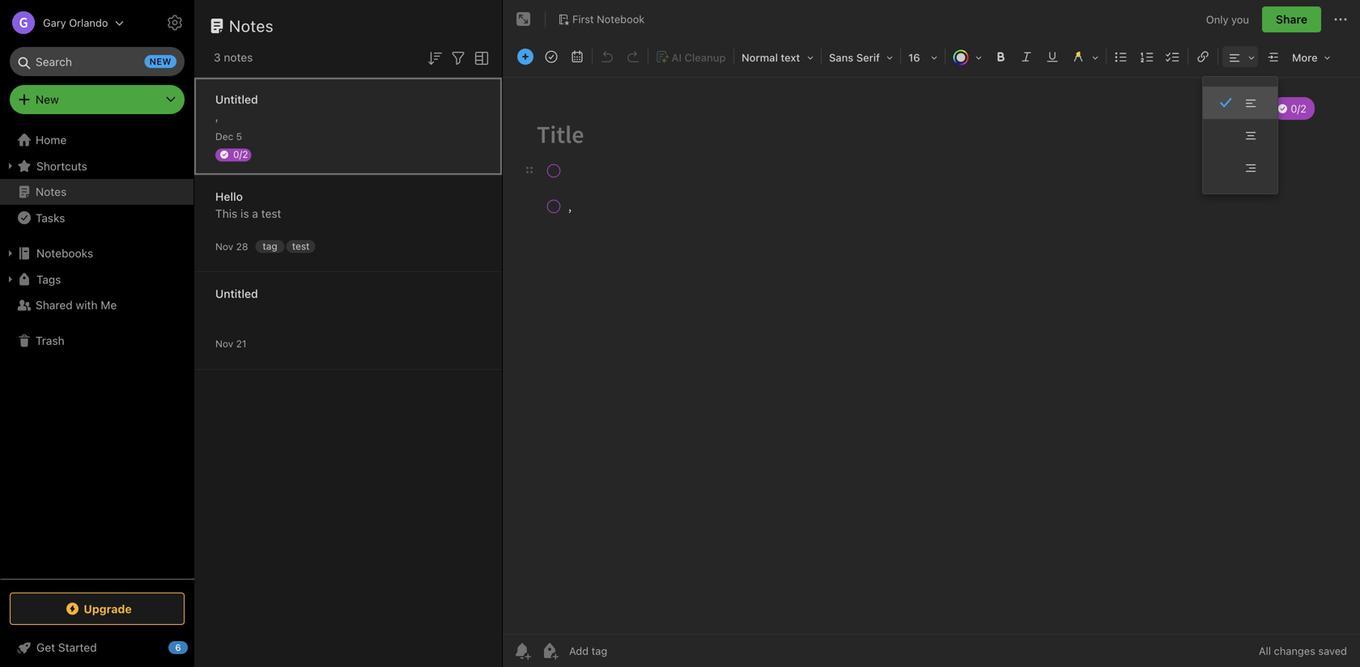 Task type: vqa. For each thing, say whether or not it's contained in the screenshot.
Hello
yes



Task type: describe. For each thing, give the bounding box(es) containing it.
More actions field
[[1331, 6, 1350, 32]]

test inside hello this is a test
[[261, 207, 281, 220]]

Font color field
[[947, 45, 988, 69]]

untitled ,
[[215, 93, 258, 123]]

dec
[[215, 131, 233, 142]]

new
[[36, 93, 59, 106]]

share
[[1276, 13, 1308, 26]]

sans
[[829, 51, 854, 64]]

home
[[36, 133, 67, 147]]

Font family field
[[823, 45, 899, 69]]

Add filters field
[[449, 47, 468, 68]]

get started
[[36, 641, 97, 654]]

nov for nov 21
[[215, 338, 233, 349]]

3
[[214, 51, 221, 64]]

untitled for untitled ,
[[215, 93, 258, 106]]

insert link image
[[1192, 45, 1214, 68]]

task image
[[540, 45, 563, 68]]

Help and Learning task checklist field
[[0, 635, 194, 661]]

all
[[1259, 645, 1271, 657]]

dropdown list menu
[[1203, 87, 1278, 184]]

serif
[[856, 51, 880, 64]]

text
[[781, 51, 800, 64]]

expand note image
[[514, 10, 534, 29]]

tree containing home
[[0, 127, 194, 578]]

Font size field
[[903, 45, 943, 69]]

nov 28
[[215, 241, 248, 252]]

this
[[215, 207, 237, 220]]

3 notes
[[214, 51, 253, 64]]

More field
[[1287, 45, 1336, 69]]

bulleted list image
[[1110, 45, 1133, 68]]

trash
[[36, 334, 65, 347]]

28
[[236, 241, 248, 252]]

tags button
[[0, 266, 194, 292]]

numbered list image
[[1136, 45, 1159, 68]]

tasks button
[[0, 205, 194, 231]]

first notebook button
[[552, 8, 650, 31]]

first
[[572, 13, 594, 25]]

settings image
[[165, 13, 185, 32]]

nov for nov 28
[[215, 241, 233, 252]]

indent image
[[1262, 45, 1285, 68]]

only
[[1206, 13, 1229, 25]]

changes
[[1274, 645, 1316, 657]]

21
[[236, 338, 246, 349]]

Heading level field
[[736, 45, 819, 69]]

share button
[[1262, 6, 1321, 32]]

notebook
[[597, 13, 645, 25]]

normal text
[[742, 51, 800, 64]]

Alignment field
[[1220, 45, 1261, 69]]

a
[[252, 207, 258, 220]]

only you
[[1206, 13, 1249, 25]]

click to collapse image
[[188, 637, 200, 657]]

add filters image
[[449, 48, 468, 68]]

sans serif
[[829, 51, 880, 64]]

new button
[[10, 85, 185, 114]]

untitled for untitled
[[215, 287, 258, 300]]

Search text field
[[21, 47, 173, 76]]

is
[[241, 207, 249, 220]]

gary orlando
[[43, 17, 108, 29]]

trash link
[[0, 328, 194, 354]]

calendar event image
[[566, 45, 589, 68]]

shortcuts
[[36, 159, 87, 173]]

Note Editor text field
[[503, 78, 1360, 634]]

Sort options field
[[425, 47, 444, 68]]

more actions image
[[1331, 10, 1350, 29]]



Task type: locate. For each thing, give the bounding box(es) containing it.
0 vertical spatial nov
[[215, 241, 233, 252]]

notes link
[[0, 179, 194, 205]]

test right the tag
[[292, 240, 310, 252]]

1 vertical spatial test
[[292, 240, 310, 252]]

0 horizontal spatial test
[[261, 207, 281, 220]]

nov left 21
[[215, 338, 233, 349]]

upgrade
[[84, 602, 132, 616]]

you
[[1232, 13, 1249, 25]]

checklist image
[[1162, 45, 1184, 68]]

notes inside tree
[[36, 185, 67, 198]]

tasks
[[36, 211, 65, 224]]

1 horizontal spatial notes
[[229, 16, 274, 35]]

shared with me
[[36, 298, 117, 312]]

orlando
[[69, 17, 108, 29]]

saved
[[1318, 645, 1347, 657]]

hello this is a test
[[215, 190, 281, 220]]

hello
[[215, 190, 243, 203]]

notebooks link
[[0, 240, 194, 266]]

1 nov from the top
[[215, 241, 233, 252]]

with
[[76, 298, 98, 312]]

me
[[101, 298, 117, 312]]

nov 21
[[215, 338, 246, 349]]

more
[[1292, 51, 1318, 64]]

test right a
[[261, 207, 281, 220]]

dec 5
[[215, 131, 242, 142]]

menu item
[[1203, 87, 1278, 119]]

note window element
[[503, 0, 1360, 667]]

16
[[908, 51, 920, 64]]

6
[[175, 642, 181, 653]]

5
[[236, 131, 242, 142]]

upgrade button
[[10, 593, 185, 625]]

expand tags image
[[4, 273, 17, 286]]

expand notebooks image
[[4, 247, 17, 260]]

Highlight field
[[1065, 45, 1104, 69]]

shared with me link
[[0, 292, 194, 318]]

0/2
[[233, 149, 248, 160]]

started
[[58, 641, 97, 654]]

Insert field
[[513, 45, 538, 68]]

first notebook
[[572, 13, 645, 25]]

new
[[149, 56, 172, 67]]

tags
[[36, 273, 61, 286]]

Add tag field
[[568, 644, 689, 658]]

untitled down nov 28 on the top left of page
[[215, 287, 258, 300]]

nov left 28
[[215, 241, 233, 252]]

1 vertical spatial untitled
[[215, 287, 258, 300]]

bold image
[[989, 45, 1012, 68]]

home link
[[0, 127, 194, 153]]

,
[[215, 110, 219, 123]]

notes up notes
[[229, 16, 274, 35]]

0 vertical spatial notes
[[229, 16, 274, 35]]

0 horizontal spatial notes
[[36, 185, 67, 198]]

tree
[[0, 127, 194, 578]]

underline image
[[1041, 45, 1064, 68]]

all changes saved
[[1259, 645, 1347, 657]]

notes
[[224, 51, 253, 64]]

1 horizontal spatial test
[[292, 240, 310, 252]]

add a reminder image
[[512, 641, 532, 661]]

gary
[[43, 17, 66, 29]]

italic image
[[1015, 45, 1038, 68]]

test
[[261, 207, 281, 220], [292, 240, 310, 252]]

1 vertical spatial notes
[[36, 185, 67, 198]]

0 vertical spatial test
[[261, 207, 281, 220]]

untitled up ,
[[215, 93, 258, 106]]

new search field
[[21, 47, 176, 76]]

shortcuts button
[[0, 153, 194, 179]]

notebooks
[[36, 247, 93, 260]]

View options field
[[468, 47, 491, 68]]

nov
[[215, 241, 233, 252], [215, 338, 233, 349]]

add tag image
[[540, 641, 559, 661]]

1 vertical spatial nov
[[215, 338, 233, 349]]

shared
[[36, 298, 73, 312]]

Account field
[[0, 6, 124, 39]]

2 untitled from the top
[[215, 287, 258, 300]]

get
[[36, 641, 55, 654]]

tag
[[263, 240, 277, 252]]

notes
[[229, 16, 274, 35], [36, 185, 67, 198]]

1 untitled from the top
[[215, 93, 258, 106]]

2 nov from the top
[[215, 338, 233, 349]]

0 vertical spatial untitled
[[215, 93, 258, 106]]

normal
[[742, 51, 778, 64]]

notes up tasks
[[36, 185, 67, 198]]

untitled
[[215, 93, 258, 106], [215, 287, 258, 300]]



